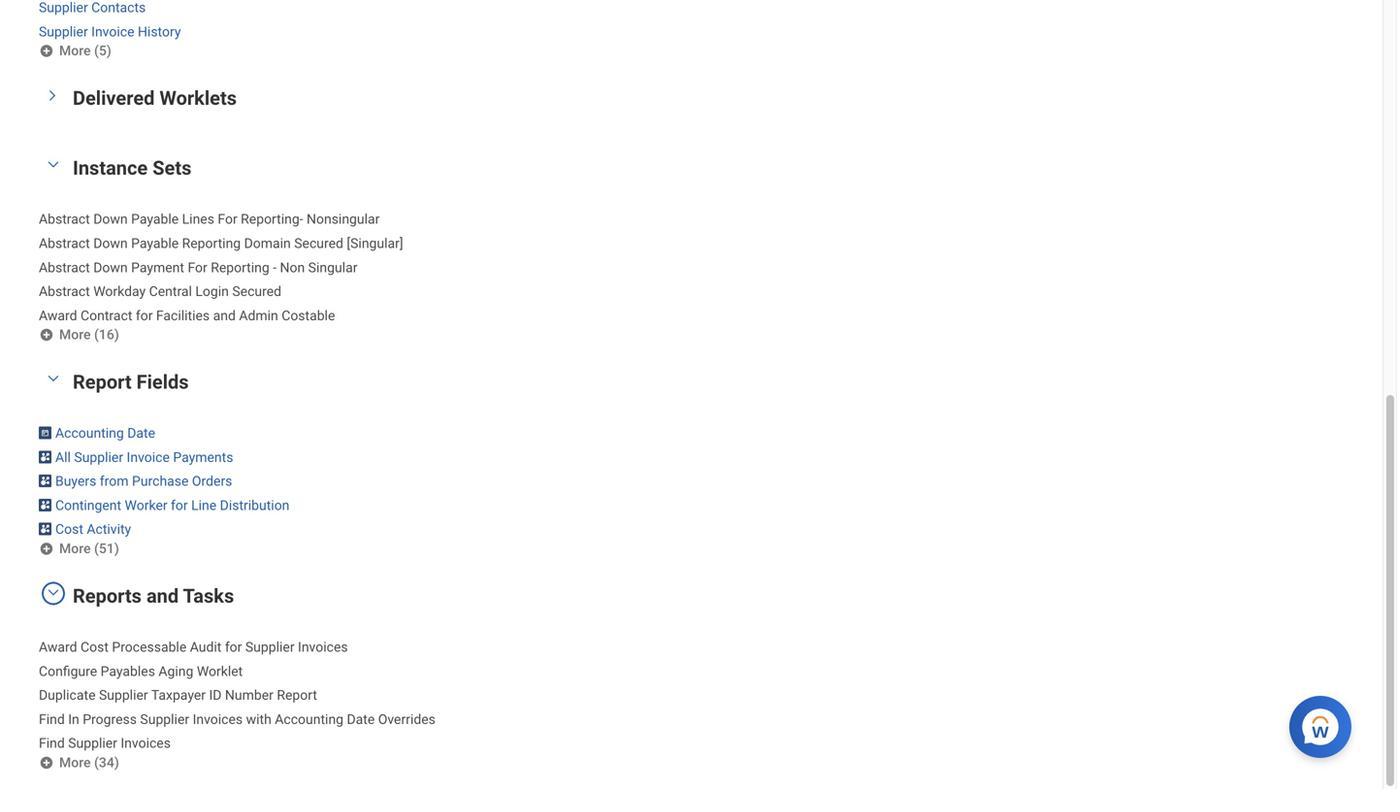 Task type: vqa. For each thing, say whether or not it's contained in the screenshot.
the bottommost ACCOUNTING
yes



Task type: describe. For each thing, give the bounding box(es) containing it.
login
[[195, 283, 229, 299]]

down for payable
[[93, 211, 128, 227]]

abstract for abstract down payment for reporting - non singular
[[39, 259, 90, 275]]

configure
[[39, 663, 97, 679]]

worklets
[[160, 87, 237, 110]]

supplier up more (5) dropdown button at the left top of the page
[[39, 24, 88, 40]]

1 vertical spatial reporting
[[211, 259, 270, 275]]

find supplier invoices
[[39, 736, 171, 752]]

[singular]
[[347, 235, 403, 251]]

more for reports and tasks
[[59, 755, 91, 771]]

abstract down payable lines for reporting- nonsingular element
[[39, 207, 380, 227]]

supplier up 'more (34)'
[[68, 736, 117, 752]]

lines
[[182, 211, 214, 227]]

reports
[[73, 585, 142, 608]]

abstract workday central login secured element
[[39, 280, 282, 299]]

from
[[100, 473, 129, 489]]

cost activity
[[55, 522, 131, 538]]

supplier down the duplicate supplier taxpayer id number report
[[140, 711, 189, 728]]

contingent worker for line distribution
[[55, 497, 290, 513]]

for inside the reports and tasks group
[[225, 639, 242, 655]]

all supplier invoice payments link
[[55, 446, 233, 465]]

abstract down payment for reporting - non singular
[[39, 259, 358, 275]]

and inside instance sets group
[[213, 307, 236, 324]]

cost activity link
[[55, 518, 131, 538]]

cost inside the reports and tasks group
[[81, 639, 109, 655]]

find for find in progress supplier invoices with accounting date overrides
[[39, 711, 65, 728]]

supplier inside the report fields group
[[74, 449, 123, 465]]

find for find supplier invoices
[[39, 736, 65, 752]]

find in progress supplier invoices with accounting date overrides element
[[39, 708, 436, 728]]

buyers
[[55, 473, 96, 489]]

payment
[[131, 259, 184, 275]]

reporting-
[[241, 211, 303, 227]]

2 horizontal spatial invoices
[[298, 639, 348, 655]]

more for report fields
[[59, 541, 91, 557]]

abstract down payable reporting domain secured [singular] element
[[39, 232, 403, 251]]

instance sets
[[73, 157, 192, 180]]

activity
[[87, 522, 131, 538]]

date inside the report fields group
[[127, 425, 155, 441]]

supplier invoice history link
[[39, 20, 181, 40]]

more (5)
[[59, 43, 111, 59]]

more (16) button
[[39, 325, 121, 344]]

report inside group
[[73, 371, 132, 394]]

find in progress supplier invoices with accounting date overrides
[[39, 711, 436, 728]]

singular
[[308, 259, 358, 275]]

admin
[[239, 307, 278, 324]]

chevron down image for report fields
[[42, 372, 65, 386]]

chevron down image for instance sets
[[42, 158, 65, 172]]

items selected list for and
[[39, 636, 467, 753]]

payments
[[173, 449, 233, 465]]

history
[[138, 24, 181, 40]]

reports and tasks
[[73, 585, 234, 608]]

accounting date link
[[55, 421, 155, 441]]

processable
[[112, 639, 187, 655]]

1 more from the top
[[59, 43, 91, 59]]

more (5) button
[[39, 41, 113, 60]]

(51)
[[94, 541, 119, 557]]

delivered worklets
[[73, 87, 237, 110]]

payables
[[101, 663, 155, 679]]

date inside the reports and tasks group
[[347, 711, 375, 728]]

abstract for abstract workday central login secured
[[39, 283, 90, 299]]

for for worker
[[171, 497, 188, 513]]

worker
[[125, 497, 168, 513]]

costable
[[282, 307, 335, 324]]

more (51) button
[[39, 539, 121, 558]]

abstract for abstract down payable lines for reporting- nonsingular abstract down payable reporting domain secured [singular]
[[39, 211, 90, 227]]

nonsingular
[[307, 211, 380, 227]]

more (34)
[[59, 755, 119, 771]]

duplicate
[[39, 687, 96, 703]]

line
[[191, 497, 217, 513]]

in
[[68, 711, 79, 728]]

buyers from purchase orders
[[55, 473, 232, 489]]

id
[[209, 687, 222, 703]]

0 horizontal spatial invoices
[[121, 736, 171, 752]]

workday
[[93, 283, 146, 299]]

accounting inside accounting date link
[[55, 425, 124, 441]]

fields
[[137, 371, 189, 394]]

aging
[[159, 663, 194, 679]]

for inside abstract down payable lines for reporting- nonsingular abstract down payable reporting domain secured [singular]
[[218, 211, 238, 227]]

(5)
[[94, 43, 111, 59]]

chevron down image for reports and tasks
[[42, 586, 65, 600]]

1 vertical spatial for
[[188, 259, 208, 275]]

award for award contract for facilities and admin costable
[[39, 307, 77, 324]]

2 abstract from the top
[[39, 235, 90, 251]]

tasks
[[183, 585, 234, 608]]

duplicate supplier taxpayer id number report
[[39, 687, 317, 703]]

facilities
[[156, 307, 210, 324]]

configure payables aging worklet
[[39, 663, 243, 679]]

reports and tasks button
[[73, 585, 234, 608]]

report fields group
[[39, 367, 1344, 558]]

progress
[[83, 711, 137, 728]]

orders
[[192, 473, 232, 489]]



Task type: locate. For each thing, give the bounding box(es) containing it.
items selected list inside instance sets group
[[39, 207, 434, 325]]

accounting right with
[[275, 711, 344, 728]]

supplier up "number"
[[245, 639, 295, 655]]

non
[[280, 259, 305, 275]]

report
[[73, 371, 132, 394], [277, 687, 317, 703]]

award inside the reports and tasks group
[[39, 639, 77, 655]]

2 vertical spatial invoices
[[121, 736, 171, 752]]

more (51)
[[59, 541, 119, 557]]

purchase
[[132, 473, 189, 489]]

1 payable from the top
[[131, 211, 179, 227]]

invoice up (5) on the left top of the page
[[91, 24, 134, 40]]

4 more from the top
[[59, 755, 91, 771]]

1 vertical spatial down
[[93, 235, 128, 251]]

date left overrides
[[347, 711, 375, 728]]

for up worklet
[[225, 639, 242, 655]]

number
[[225, 687, 274, 703]]

award cost processable audit for supplier invoices element
[[39, 636, 348, 655]]

payable
[[131, 211, 179, 227], [131, 235, 179, 251]]

reporting up abstract down payment for reporting - non singular element
[[182, 235, 241, 251]]

and down login
[[213, 307, 236, 324]]

accounting
[[55, 425, 124, 441], [275, 711, 344, 728]]

for left line
[[171, 497, 188, 513]]

chevron down image inside instance sets group
[[42, 158, 65, 172]]

award inside instance sets group
[[39, 307, 77, 324]]

1 horizontal spatial accounting
[[275, 711, 344, 728]]

instance sets group
[[39, 153, 1344, 344]]

report right "number"
[[277, 687, 317, 703]]

cost
[[55, 522, 83, 538], [81, 639, 109, 655]]

chevron down image inside the reports and tasks group
[[42, 586, 65, 600]]

1 horizontal spatial for
[[218, 211, 238, 227]]

find inside find supplier invoices element
[[39, 736, 65, 752]]

1 vertical spatial payable
[[131, 235, 179, 251]]

for up abstract down payable reporting domain secured [singular] "element"
[[218, 211, 238, 227]]

1 vertical spatial cost
[[81, 639, 109, 655]]

more (16)
[[59, 327, 119, 343]]

contract
[[81, 307, 132, 324]]

secured inside abstract down payable lines for reporting- nonsingular abstract down payable reporting domain secured [singular]
[[294, 235, 344, 251]]

award
[[39, 307, 77, 324], [39, 639, 77, 655]]

cost inside the report fields group
[[55, 522, 83, 538]]

overrides
[[378, 711, 436, 728]]

supplier inside "element"
[[99, 687, 148, 703]]

find supplier invoices element
[[39, 732, 171, 752]]

items selected list containing accounting date
[[39, 421, 321, 539]]

more inside instance sets group
[[59, 327, 91, 343]]

(34)
[[94, 755, 119, 771]]

invoice inside supplier invoice history link
[[91, 24, 134, 40]]

2 down from the top
[[93, 235, 128, 251]]

1 vertical spatial accounting
[[275, 711, 344, 728]]

date up all supplier invoice payments link
[[127, 425, 155, 441]]

with
[[246, 711, 272, 728]]

0 horizontal spatial accounting
[[55, 425, 124, 441]]

1 vertical spatial chevron down image
[[42, 372, 65, 386]]

abstract down payment for reporting - non singular element
[[39, 256, 358, 275]]

distribution
[[220, 497, 290, 513]]

for up login
[[188, 259, 208, 275]]

chevron down image down more (5) dropdown button at the left top of the page
[[46, 84, 59, 107]]

2 payable from the top
[[131, 235, 179, 251]]

reporting
[[182, 235, 241, 251], [211, 259, 270, 275]]

chevron down image inside the report fields group
[[42, 372, 65, 386]]

4 abstract from the top
[[39, 283, 90, 299]]

accounting up all
[[55, 425, 124, 441]]

items selected list containing award cost processable audit for supplier invoices
[[39, 636, 467, 753]]

date
[[127, 425, 155, 441], [347, 711, 375, 728]]

items selected list inside the report fields group
[[39, 421, 321, 539]]

0 vertical spatial cost
[[55, 522, 83, 538]]

contingent worker for line distribution link
[[55, 494, 290, 513]]

0 vertical spatial date
[[127, 425, 155, 441]]

invoices
[[298, 639, 348, 655], [193, 711, 243, 728], [121, 736, 171, 752]]

secured
[[294, 235, 344, 251], [232, 283, 282, 299]]

0 vertical spatial down
[[93, 211, 128, 227]]

find up more (34) dropdown button
[[39, 736, 65, 752]]

more inside the report fields group
[[59, 541, 91, 557]]

all supplier invoice payments
[[55, 449, 233, 465]]

2 more from the top
[[59, 327, 91, 343]]

invoice inside all supplier invoice payments link
[[127, 449, 170, 465]]

1 find from the top
[[39, 711, 65, 728]]

1 vertical spatial chevron down image
[[42, 586, 65, 600]]

award cost processable audit for supplier invoices
[[39, 639, 348, 655]]

secured up singular
[[294, 235, 344, 251]]

chevron down image down more (51) dropdown button
[[42, 586, 65, 600]]

1 horizontal spatial for
[[171, 497, 188, 513]]

items selected list for fields
[[39, 421, 321, 539]]

more left (34)
[[59, 755, 91, 771]]

abstract workday central login secured
[[39, 283, 282, 299]]

1 horizontal spatial report
[[277, 687, 317, 703]]

sets
[[153, 157, 192, 180]]

chevron down image down more (16) dropdown button
[[42, 372, 65, 386]]

for down abstract workday central login secured at the left top
[[136, 307, 153, 324]]

supplier
[[39, 24, 88, 40], [74, 449, 123, 465], [245, 639, 295, 655], [99, 687, 148, 703], [140, 711, 189, 728], [68, 736, 117, 752]]

delivered worklets button
[[73, 87, 237, 110]]

secured up admin
[[232, 283, 282, 299]]

2 award from the top
[[39, 639, 77, 655]]

items selected list
[[39, 0, 339, 41], [39, 207, 434, 325], [39, 421, 321, 539], [39, 636, 467, 753]]

0 vertical spatial find
[[39, 711, 65, 728]]

report inside "element"
[[277, 687, 317, 703]]

award contract for facilities and admin costable
[[39, 307, 335, 324]]

for for contract
[[136, 307, 153, 324]]

3 abstract from the top
[[39, 259, 90, 275]]

0 vertical spatial payable
[[131, 211, 179, 227]]

for inside the report fields group
[[171, 497, 188, 513]]

worklet
[[197, 663, 243, 679]]

more down cost activity
[[59, 541, 91, 557]]

payable left lines
[[131, 211, 179, 227]]

central
[[149, 283, 192, 299]]

audit
[[190, 639, 222, 655]]

1 vertical spatial for
[[171, 497, 188, 513]]

0 horizontal spatial for
[[188, 259, 208, 275]]

(16)
[[94, 327, 119, 343]]

1 award from the top
[[39, 307, 77, 324]]

report fields button
[[73, 371, 189, 394]]

2 items selected list from the top
[[39, 207, 434, 325]]

3 down from the top
[[93, 259, 128, 275]]

accounting date
[[55, 425, 155, 441]]

0 vertical spatial and
[[213, 307, 236, 324]]

2 chevron down image from the top
[[42, 586, 65, 600]]

contingent
[[55, 497, 121, 513]]

supplier down payables
[[99, 687, 148, 703]]

find left in
[[39, 711, 65, 728]]

1 vertical spatial date
[[347, 711, 375, 728]]

0 vertical spatial invoice
[[91, 24, 134, 40]]

1 items selected list from the top
[[39, 0, 339, 41]]

2 find from the top
[[39, 736, 65, 752]]

more left (16) at the left top
[[59, 327, 91, 343]]

2 vertical spatial for
[[225, 639, 242, 655]]

0 vertical spatial award
[[39, 307, 77, 324]]

secured inside abstract workday central login secured element
[[232, 283, 282, 299]]

1 horizontal spatial and
[[213, 307, 236, 324]]

3 more from the top
[[59, 541, 91, 557]]

duplicate supplier taxpayer id number report element
[[39, 684, 317, 703]]

0 vertical spatial chevron down image
[[42, 158, 65, 172]]

report down (16) at the left top
[[73, 371, 132, 394]]

cost up more (51) dropdown button
[[55, 522, 83, 538]]

more inside the reports and tasks group
[[59, 755, 91, 771]]

award up the configure at the bottom left
[[39, 639, 77, 655]]

-
[[273, 259, 277, 275]]

0 vertical spatial for
[[136, 307, 153, 324]]

1 vertical spatial invoices
[[193, 711, 243, 728]]

4 items selected list from the top
[[39, 636, 467, 753]]

for
[[218, 211, 238, 227], [188, 259, 208, 275]]

1 horizontal spatial date
[[347, 711, 375, 728]]

0 vertical spatial reporting
[[182, 235, 241, 251]]

supplier down accounting date
[[74, 449, 123, 465]]

down
[[93, 211, 128, 227], [93, 235, 128, 251], [93, 259, 128, 275]]

find
[[39, 711, 65, 728], [39, 736, 65, 752]]

1 vertical spatial and
[[147, 585, 179, 608]]

items selected list for sets
[[39, 207, 434, 325]]

reporting down abstract down payable reporting domain secured [singular] "element"
[[211, 259, 270, 275]]

more
[[59, 43, 91, 59], [59, 327, 91, 343], [59, 541, 91, 557], [59, 755, 91, 771]]

1 vertical spatial report
[[277, 687, 317, 703]]

0 vertical spatial secured
[[294, 235, 344, 251]]

2 vertical spatial down
[[93, 259, 128, 275]]

0 horizontal spatial and
[[147, 585, 179, 608]]

award for award cost processable audit for supplier invoices
[[39, 639, 77, 655]]

1 vertical spatial invoice
[[127, 449, 170, 465]]

and
[[213, 307, 236, 324], [147, 585, 179, 608]]

chevron down image
[[46, 84, 59, 107], [42, 372, 65, 386]]

1 down from the top
[[93, 211, 128, 227]]

more for instance sets
[[59, 327, 91, 343]]

0 vertical spatial invoices
[[298, 639, 348, 655]]

0 horizontal spatial secured
[[232, 283, 282, 299]]

chevron down image left instance
[[42, 158, 65, 172]]

delivered
[[73, 87, 155, 110]]

1 horizontal spatial invoices
[[193, 711, 243, 728]]

1 vertical spatial secured
[[232, 283, 282, 299]]

all
[[55, 449, 71, 465]]

down for payment
[[93, 259, 128, 275]]

and inside group
[[147, 585, 179, 608]]

instance
[[73, 157, 148, 180]]

buyers from purchase orders link
[[55, 470, 232, 489]]

1 horizontal spatial secured
[[294, 235, 344, 251]]

invoice up buyers from purchase orders link
[[127, 449, 170, 465]]

0 horizontal spatial report
[[73, 371, 132, 394]]

more left (5) on the left top of the page
[[59, 43, 91, 59]]

reporting inside abstract down payable lines for reporting- nonsingular abstract down payable reporting domain secured [singular]
[[182, 235, 241, 251]]

1 chevron down image from the top
[[42, 158, 65, 172]]

configure payables aging worklet element
[[39, 660, 243, 679]]

for inside instance sets group
[[136, 307, 153, 324]]

0 horizontal spatial for
[[136, 307, 153, 324]]

0 vertical spatial for
[[218, 211, 238, 227]]

payable up payment
[[131, 235, 179, 251]]

2 horizontal spatial for
[[225, 639, 242, 655]]

for
[[136, 307, 153, 324], [171, 497, 188, 513], [225, 639, 242, 655]]

award up more (16) dropdown button
[[39, 307, 77, 324]]

items selected list containing abstract down payable lines for reporting- nonsingular
[[39, 207, 434, 325]]

reports and tasks group
[[39, 581, 1344, 772]]

abstract
[[39, 211, 90, 227], [39, 235, 90, 251], [39, 259, 90, 275], [39, 283, 90, 299]]

domain
[[244, 235, 291, 251]]

chevron down image for delivered worklets
[[46, 84, 59, 107]]

0 vertical spatial chevron down image
[[46, 84, 59, 107]]

0 vertical spatial accounting
[[55, 425, 124, 441]]

instance sets button
[[73, 157, 192, 180]]

award contract for facilities and admin costable element
[[39, 304, 335, 324]]

0 vertical spatial report
[[73, 371, 132, 394]]

1 vertical spatial find
[[39, 736, 65, 752]]

find inside find in progress supplier invoices with accounting date overrides element
[[39, 711, 65, 728]]

items selected list inside the reports and tasks group
[[39, 636, 467, 753]]

more (34) button
[[39, 753, 121, 772]]

items selected list containing supplier invoice history
[[39, 0, 339, 41]]

and left tasks at the left bottom of page
[[147, 585, 179, 608]]

cost up the configure at the bottom left
[[81, 639, 109, 655]]

abstract down payable lines for reporting- nonsingular abstract down payable reporting domain secured [singular]
[[39, 211, 403, 251]]

supplier invoice history
[[39, 24, 181, 40]]

accounting inside find in progress supplier invoices with accounting date overrides element
[[275, 711, 344, 728]]

3 items selected list from the top
[[39, 421, 321, 539]]

1 vertical spatial award
[[39, 639, 77, 655]]

report fields
[[73, 371, 189, 394]]

1 abstract from the top
[[39, 211, 90, 227]]

chevron down image
[[42, 158, 65, 172], [42, 586, 65, 600]]

taxpayer
[[151, 687, 206, 703]]

0 horizontal spatial date
[[127, 425, 155, 441]]



